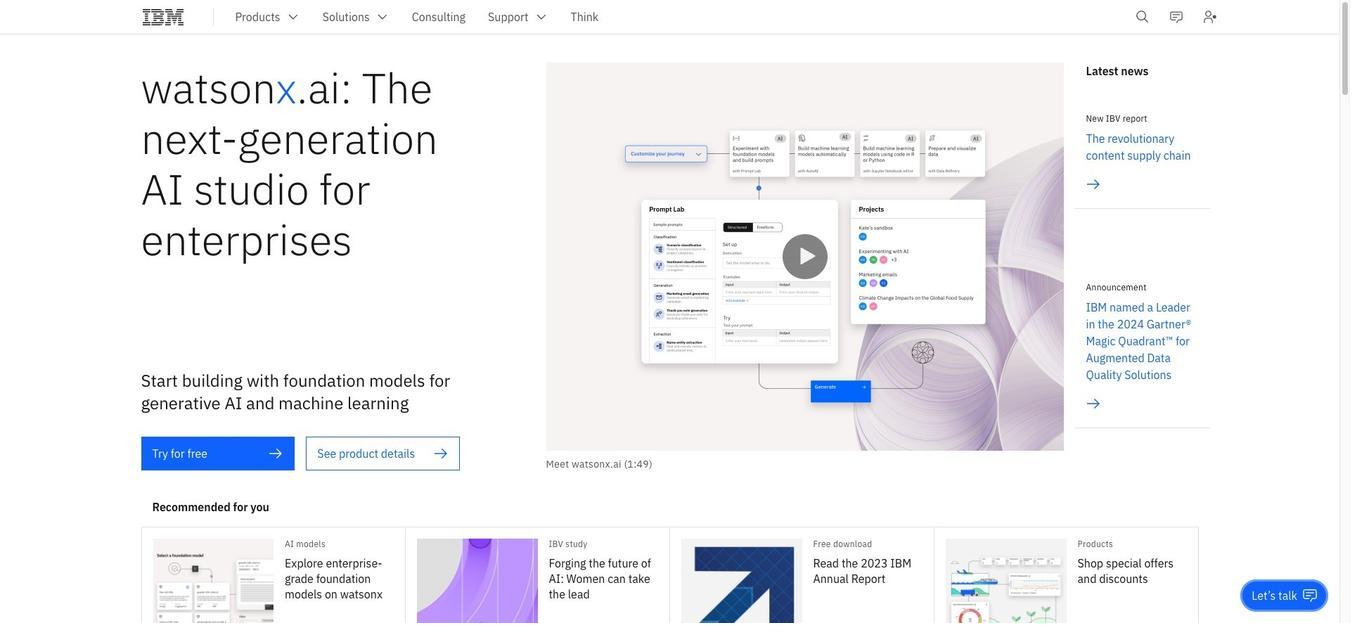 Task type: vqa. For each thing, say whether or not it's contained in the screenshot.
Let's talk element
yes



Task type: describe. For each thing, give the bounding box(es) containing it.
let's talk element
[[1252, 588, 1298, 603]]



